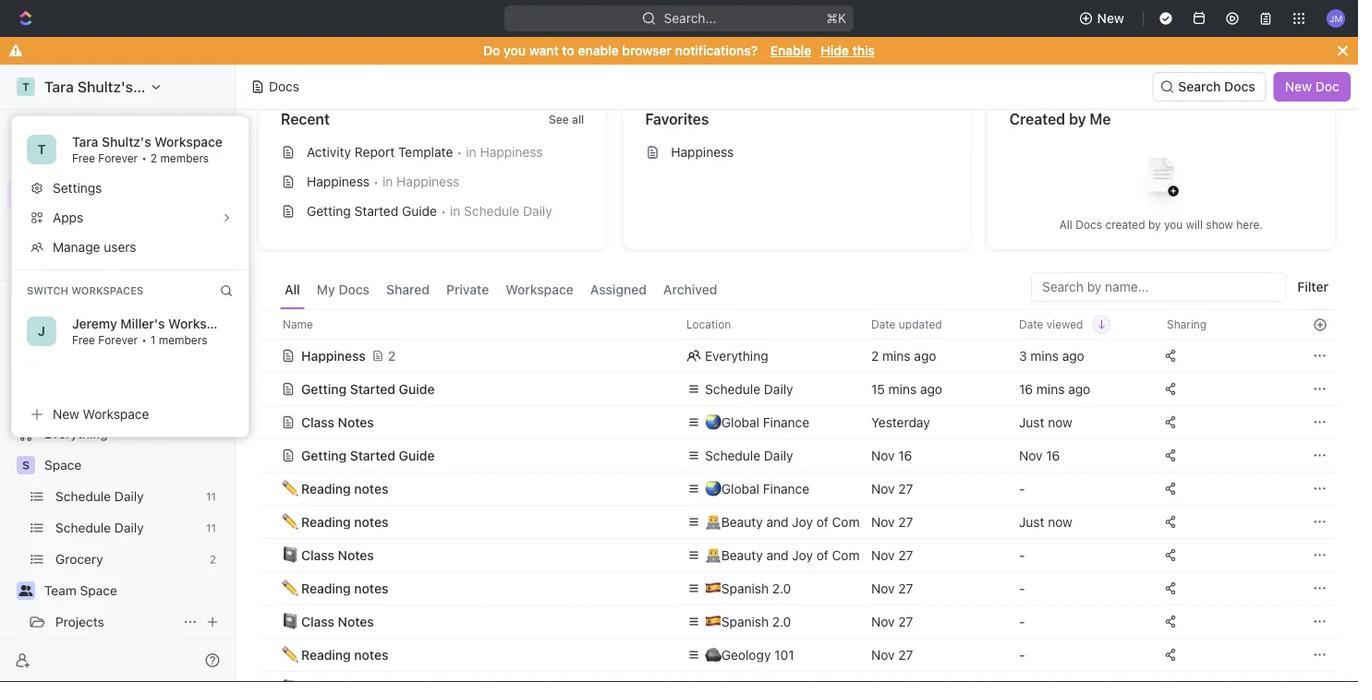 Task type: locate. For each thing, give the bounding box(es) containing it.
row
[[258, 309, 1336, 340], [258, 338, 1336, 375], [258, 372, 1336, 406], [258, 406, 1336, 439], [258, 439, 1336, 473], [258, 472, 1336, 506], [258, 505, 1336, 539], [258, 539, 1336, 572], [258, 572, 1336, 606], [258, 605, 1336, 639], [258, 638, 1336, 672], [258, 672, 1336, 683]]

2 vertical spatial started
[[350, 448, 395, 463]]

1 - from the top
[[1019, 481, 1025, 497]]

0 vertical spatial notes
[[338, 415, 374, 430]]

in right template
[[466, 145, 476, 160]]

1 reading notes from the top
[[301, 481, 388, 497]]

tara
[[44, 78, 74, 96], [72, 134, 98, 150]]

1 free forever from the top
[[72, 152, 138, 164]]

3 notes from the top
[[338, 614, 374, 630]]

search docs
[[1178, 79, 1255, 94]]

0 horizontal spatial nov 16
[[871, 448, 912, 463]]

2 notes from the top
[[354, 515, 388, 530]]

date inside button
[[871, 318, 896, 331]]

2 up 15
[[871, 348, 879, 364]]

cell for eighth row from the bottom of the page
[[258, 439, 278, 472]]

2 class from the top
[[301, 548, 334, 563]]

just now for nov 27
[[1019, 515, 1072, 530]]

members for shultz's
[[160, 152, 209, 164]]

tara shultz's workspace up home link
[[44, 78, 213, 96]]

forever for miller's
[[98, 333, 138, 346]]

1 vertical spatial class notes button
[[281, 539, 664, 572]]

2 down shared button
[[388, 348, 396, 364]]

just
[[1019, 415, 1044, 430], [1019, 515, 1044, 530]]

27 for 6th row from the bottom of the page
[[898, 515, 913, 530]]

1 vertical spatial guide
[[399, 382, 435, 397]]

1 🇪🇸 spanish 2.0 from the top
[[705, 581, 791, 596]]

1 vertical spatial finance
[[763, 481, 809, 497]]

5 - from the top
[[1019, 648, 1025, 663]]

12 row from the top
[[258, 672, 1336, 683]]

2 👨‍💻 from the top
[[705, 548, 718, 563]]

workspace
[[137, 78, 213, 96], [155, 134, 223, 150], [506, 282, 574, 297], [168, 316, 236, 332], [83, 407, 149, 422]]

docs for my docs
[[339, 282, 370, 297]]

2 spanish from the top
[[721, 614, 769, 630]]

cell for 11th row
[[258, 638, 278, 672]]

2 now from the top
[[1048, 515, 1072, 530]]

getting started guide • in schedule daily
[[307, 204, 552, 219]]

2 getting started guide button from the top
[[281, 439, 664, 473]]

• down template
[[441, 205, 446, 218]]

nov for 7th row from the bottom of the page
[[871, 481, 895, 497]]

computing
[[832, 515, 898, 530], [832, 548, 898, 563]]

0 vertical spatial 🌏
[[705, 415, 718, 430]]

0 vertical spatial getting started guide button
[[281, 373, 664, 406]]

16 down 3
[[1019, 382, 1033, 397]]

user group image
[[19, 586, 33, 597]]

1 and from the top
[[766, 515, 788, 530]]

1 vertical spatial free
[[72, 333, 95, 346]]

doc
[[1315, 79, 1340, 94]]

nov 16 down 16 mins ago in the right of the page
[[1019, 448, 1060, 463]]

1 date from the left
[[871, 318, 896, 331]]

0 vertical spatial guide
[[402, 204, 437, 219]]

date for date updated
[[871, 318, 896, 331]]

1 🇪🇸 from the top
[[705, 581, 718, 596]]

forever down home link
[[98, 152, 138, 164]]

members
[[160, 152, 209, 164], [159, 333, 207, 346]]

0 vertical spatial free forever
[[72, 152, 138, 164]]

free forever
[[72, 152, 138, 164], [72, 333, 138, 346]]

0 vertical spatial started
[[354, 204, 398, 219]]

tree containing space
[[7, 419, 227, 683]]

and for just now
[[766, 515, 788, 530]]

0 vertical spatial computing
[[832, 515, 898, 530]]

🌏 for nov 27
[[705, 481, 718, 497]]

2 🇪🇸 spanish 2.0 from the top
[[705, 614, 791, 630]]

1 vertical spatial schedule
[[705, 382, 760, 397]]

• inside activity report template • in happiness
[[457, 146, 462, 159]]

enable
[[578, 43, 619, 58]]

3 reading notes from the top
[[301, 581, 388, 596]]

table
[[258, 309, 1336, 683]]

0 vertical spatial members
[[160, 152, 209, 164]]

manage users
[[53, 240, 136, 255]]

0 vertical spatial shultz's
[[78, 78, 133, 96]]

4 27 from the top
[[898, 581, 913, 596]]

my docs
[[317, 282, 370, 297]]

will
[[1186, 218, 1203, 231]]

0 vertical spatial and
[[766, 515, 788, 530]]

ago
[[914, 348, 936, 364], [1062, 348, 1084, 364], [920, 382, 942, 397], [1068, 382, 1090, 397]]

1 vertical spatial getting started guide button
[[281, 439, 664, 473]]

1 vertical spatial 👨‍💻 beauty and joy of computing
[[705, 548, 898, 563]]

0 vertical spatial happiness link
[[638, 138, 956, 167]]

1 schedule daily from the top
[[705, 382, 793, 397]]

now for yesterday
[[1048, 415, 1072, 430]]

1 horizontal spatial date
[[1019, 318, 1043, 331]]

2 schedule daily from the top
[[705, 448, 793, 463]]

1 horizontal spatial new
[[1097, 11, 1124, 26]]

0 vertical spatial forever
[[98, 152, 138, 164]]

1 members
[[150, 333, 207, 346]]

👨‍💻
[[705, 515, 718, 530], [705, 548, 718, 563]]

2 and from the top
[[766, 548, 788, 563]]

1 nov 16 from the left
[[871, 448, 912, 463]]

0 horizontal spatial favorites
[[15, 297, 64, 309]]

daily
[[523, 204, 552, 219], [764, 382, 793, 397], [764, 448, 793, 463]]

3 class notes from the top
[[301, 614, 374, 630]]

1 computing from the top
[[832, 515, 898, 530]]

you left will
[[1164, 218, 1183, 231]]

1 vertical spatial getting started guide
[[301, 448, 435, 463]]

2 for 2 members
[[150, 152, 157, 164]]

tara shultz's workspace inside the sidebar navigation
[[44, 78, 213, 96]]

inbox link
[[7, 149, 227, 178]]

1 just now from the top
[[1019, 415, 1072, 430]]

notes for 🌏 global finance
[[338, 415, 374, 430]]

row containing happiness
[[258, 338, 1336, 375]]

tara shultz's workspace, , element
[[17, 78, 35, 96], [27, 135, 56, 164]]

mins right 3
[[1030, 348, 1059, 364]]

2 global from the top
[[721, 481, 759, 497]]

space up projects link
[[80, 583, 117, 599]]

nov for 6th row from the bottom of the page
[[871, 515, 895, 530]]

3 27 from the top
[[898, 548, 913, 563]]

location
[[686, 318, 731, 331]]

3 class from the top
[[301, 614, 334, 630]]

getting
[[307, 204, 351, 219], [301, 382, 347, 397], [301, 448, 347, 463]]

1 vertical spatial you
[[1164, 218, 1183, 231]]

getting started guide button
[[281, 373, 664, 406], [281, 439, 664, 473]]

class for 👨‍💻 beauty and joy of computing
[[301, 548, 334, 563]]

1 horizontal spatial t
[[37, 142, 46, 157]]

favorites inside 'button'
[[15, 297, 64, 309]]

1 just from the top
[[1019, 415, 1044, 430]]

mins for 15
[[888, 382, 917, 397]]

0 horizontal spatial new
[[53, 407, 79, 422]]

nov for ninth row
[[871, 581, 895, 596]]

1 reading notes button from the top
[[281, 473, 664, 506]]

shultz's up settings button
[[102, 134, 151, 150]]

search...
[[664, 11, 716, 26]]

2 vertical spatial class notes
[[301, 614, 374, 630]]

• inside happiness • in happiness
[[373, 175, 379, 189]]

👨‍💻 for -
[[705, 548, 718, 563]]

1 vertical spatial and
[[766, 548, 788, 563]]

s
[[22, 459, 30, 472]]

🇪🇸 spanish 2.0
[[705, 581, 791, 596], [705, 614, 791, 630]]

• inside getting started guide • in schedule daily
[[441, 205, 446, 218]]

3 reading notes button from the top
[[281, 572, 664, 606]]

favorites
[[645, 110, 709, 128], [15, 297, 64, 309]]

0 vertical spatial in
[[466, 145, 476, 160]]

schedule daily
[[705, 382, 793, 397], [705, 448, 793, 463]]

1 horizontal spatial all
[[1059, 218, 1072, 231]]

1 vertical spatial space
[[80, 583, 117, 599]]

column header
[[258, 309, 278, 340]]

members for miller's
[[159, 333, 207, 346]]

1 vertical spatial computing
[[832, 548, 898, 563]]

new button
[[1071, 4, 1135, 33]]

date inside button
[[1019, 318, 1043, 331]]

mins for 2
[[882, 348, 911, 364]]

all for all docs created by you will show here.
[[1059, 218, 1072, 231]]

3 notes from the top
[[354, 581, 388, 596]]

ago down viewed
[[1062, 348, 1084, 364]]

cell for ninth row from the bottom
[[258, 406, 278, 439]]

tara up home
[[44, 78, 74, 96]]

1 vertical spatial daily
[[764, 382, 793, 397]]

0 horizontal spatial in
[[383, 174, 393, 189]]

schedule for 15
[[705, 382, 760, 397]]

1 vertical spatial tara shultz's workspace, , element
[[27, 135, 56, 164]]

finance
[[763, 415, 809, 430], [763, 481, 809, 497]]

1 joy from the top
[[792, 515, 813, 530]]

0 vertical spatial global
[[721, 415, 759, 430]]

2 joy from the top
[[792, 548, 813, 563]]

notes for 🌏 global finance
[[354, 481, 388, 497]]

0 vertical spatial 👨‍💻
[[705, 515, 718, 530]]

2 class notes button from the top
[[281, 539, 664, 572]]

• for template
[[457, 146, 462, 159]]

free up settings
[[72, 152, 95, 164]]

reading notes for 🪨
[[301, 648, 388, 663]]

schedule
[[464, 204, 519, 219], [705, 382, 760, 397], [705, 448, 760, 463]]

3 nov 27 from the top
[[871, 548, 913, 563]]

jeremy miller's workspace, , element
[[27, 317, 56, 346]]

2 computing from the top
[[832, 548, 898, 563]]

1 vertical spatial class
[[301, 548, 334, 563]]

date left updated on the right top of page
[[871, 318, 896, 331]]

mins down 3 mins ago
[[1036, 382, 1065, 397]]

now
[[1048, 415, 1072, 430], [1048, 515, 1072, 530]]

1 beauty from the top
[[721, 515, 763, 530]]

tara up inbox
[[72, 134, 98, 150]]

computing for -
[[832, 548, 898, 563]]

1 vertical spatial just
[[1019, 515, 1044, 530]]

in down report
[[383, 174, 393, 189]]

2 reading notes button from the top
[[281, 506, 664, 539]]

docs inside the sidebar navigation
[[44, 187, 75, 202]]

all for all
[[285, 282, 300, 297]]

1 free from the top
[[72, 152, 95, 164]]

my
[[317, 282, 335, 297]]

free forever for tara
[[72, 152, 138, 164]]

2 free from the top
[[72, 333, 95, 346]]

dashboards link
[[7, 212, 227, 241]]

1 vertical spatial 🌏
[[705, 481, 718, 497]]

archived button
[[659, 273, 722, 309]]

beauty for just now
[[721, 515, 763, 530]]

🌏 global finance for nov 27
[[705, 481, 809, 497]]

9 row from the top
[[258, 572, 1336, 606]]

joy for just now
[[792, 515, 813, 530]]

tab list
[[280, 273, 722, 309]]

1 horizontal spatial •
[[441, 205, 446, 218]]

reading notes button for 🪨 geology 101
[[281, 639, 664, 672]]

workspace inside tab list
[[506, 282, 574, 297]]

ago down 3 mins ago
[[1068, 382, 1090, 397]]

by left me
[[1069, 110, 1086, 128]]

started
[[354, 204, 398, 219], [350, 382, 395, 397], [350, 448, 395, 463]]

2 row from the top
[[258, 338, 1336, 375]]

favorites button
[[7, 292, 82, 314]]

ago down updated on the right top of page
[[914, 348, 936, 364]]

jeremy
[[72, 316, 117, 332]]

2.0 for reading notes
[[772, 581, 791, 596]]

2 reading from the top
[[301, 515, 351, 530]]

new
[[1097, 11, 1124, 26], [1285, 79, 1312, 94], [53, 407, 79, 422]]

forever up 'dashboard' link
[[98, 333, 138, 346]]

1 vertical spatial global
[[721, 481, 759, 497]]

1 vertical spatial 2.0
[[772, 614, 791, 630]]

0 vertical spatial of
[[816, 515, 828, 530]]

in for guide
[[450, 204, 460, 219]]

team
[[44, 583, 77, 599]]

1 notes from the top
[[354, 481, 388, 497]]

table containing happiness
[[258, 309, 1336, 683]]

t for top "tara shultz's workspace, ," element
[[22, 80, 30, 93]]

2 date from the left
[[1019, 318, 1043, 331]]

0 horizontal spatial •
[[373, 175, 379, 189]]

👨‍💻 beauty and joy of computing
[[705, 515, 898, 530], [705, 548, 898, 563]]

0 vertical spatial class notes
[[301, 415, 374, 430]]

1 vertical spatial by
[[1148, 218, 1161, 231]]

docs right search
[[1224, 79, 1255, 94]]

nov for 11th row
[[871, 648, 895, 663]]

happiness
[[480, 145, 543, 160], [671, 145, 734, 160], [307, 174, 370, 189], [396, 174, 459, 189], [44, 325, 107, 340], [301, 348, 366, 364]]

Search by name... text field
[[1042, 273, 1275, 301]]

0 vertical spatial •
[[457, 146, 462, 159]]

docs right the my
[[339, 282, 370, 297]]

space right space, , element
[[44, 458, 82, 473]]

settings
[[53, 181, 102, 196]]

class for 🇪🇸 spanish 2.0
[[301, 614, 334, 630]]

all left the my
[[285, 282, 300, 297]]

1 horizontal spatial 2
[[388, 348, 396, 364]]

3
[[1019, 348, 1027, 364]]

free forever down jeremy
[[72, 333, 138, 346]]

date for date viewed
[[1019, 318, 1043, 331]]

0 vertical spatial favorites
[[645, 110, 709, 128]]

workspace inside the sidebar navigation
[[137, 78, 213, 96]]

date up 3
[[1019, 318, 1043, 331]]

16 down 16 mins ago in the right of the page
[[1046, 448, 1060, 463]]

dashboard
[[44, 357, 109, 372]]

0 vertical spatial schedule
[[464, 204, 519, 219]]

projects
[[55, 615, 104, 630]]

2 reading notes from the top
[[301, 515, 388, 530]]

0 vertical spatial now
[[1048, 415, 1072, 430]]

2
[[150, 152, 157, 164], [388, 348, 396, 364], [871, 348, 879, 364]]

shultz's up home link
[[78, 78, 133, 96]]

t inside the sidebar navigation
[[22, 80, 30, 93]]

0 vertical spatial 2.0
[[772, 581, 791, 596]]

2 👨‍💻 beauty and joy of computing from the top
[[705, 548, 898, 563]]

1 👨‍💻 beauty and joy of computing from the top
[[705, 515, 898, 530]]

miller's
[[120, 316, 165, 332]]

nov 16 down yesterday
[[871, 448, 912, 463]]

1 vertical spatial all
[[285, 282, 300, 297]]

2 vertical spatial •
[[441, 205, 446, 218]]

happiness link
[[638, 138, 956, 167], [7, 318, 227, 347]]

2 free forever from the top
[[72, 333, 138, 346]]

4 nov 27 from the top
[[871, 581, 913, 596]]

1 vertical spatial tara shultz's workspace
[[72, 134, 223, 150]]

switch
[[27, 285, 68, 297]]

4 notes from the top
[[354, 648, 388, 663]]

2 forever from the top
[[98, 333, 138, 346]]

3 reading from the top
[[301, 581, 351, 596]]

🌏 global finance for yesterday
[[705, 415, 809, 430]]

0 vertical spatial joy
[[792, 515, 813, 530]]

0 vertical spatial spanish
[[721, 581, 769, 596]]

favorites up j
[[15, 297, 64, 309]]

free
[[72, 152, 95, 164], [72, 333, 95, 346]]

0 vertical spatial t
[[22, 80, 30, 93]]

2 just now from the top
[[1019, 515, 1072, 530]]

2 up settings button
[[150, 152, 157, 164]]

1 now from the top
[[1048, 415, 1072, 430]]

spaces
[[15, 398, 54, 411]]

notes for 👨‍💻 beauty and joy of computing
[[354, 515, 388, 530]]

all
[[1059, 218, 1072, 231], [285, 282, 300, 297]]

🇪🇸 for class notes
[[705, 614, 718, 630]]

1 row from the top
[[258, 309, 1336, 340]]

docs left created
[[1076, 218, 1102, 231]]

inbox
[[44, 156, 77, 171]]

1 vertical spatial started
[[350, 382, 395, 397]]

nov 16
[[871, 448, 912, 463], [1019, 448, 1060, 463]]

started for nov 16
[[350, 448, 395, 463]]

free forever down home link
[[72, 152, 138, 164]]

reading for 👨‍💻 beauty and joy of computing
[[301, 515, 351, 530]]

created
[[1105, 218, 1145, 231]]

private
[[446, 282, 489, 297]]

date updated
[[871, 318, 942, 331]]

🇪🇸 spanish 2.0 for reading notes
[[705, 581, 791, 596]]

all inside button
[[285, 282, 300, 297]]

free down jeremy
[[72, 333, 95, 346]]

tab list containing all
[[280, 273, 722, 309]]

favorites down "do you want to enable browser notifications? enable hide this" at top
[[645, 110, 709, 128]]

getting started guide
[[301, 382, 435, 397], [301, 448, 435, 463]]

docs for search docs
[[1224, 79, 1255, 94]]

cell for 6th row from the bottom of the page
[[258, 505, 278, 539]]

spanish for class notes
[[721, 614, 769, 630]]

beauty
[[721, 515, 763, 530], [721, 548, 763, 563]]

1 class from the top
[[301, 415, 334, 430]]

class notes button for 🇪🇸 spanish 2.0
[[281, 606, 664, 639]]

1 27 from the top
[[898, 481, 913, 497]]

0 vertical spatial 👨‍💻 beauty and joy of computing
[[705, 515, 898, 530]]

space, , element
[[17, 456, 35, 475]]

team space
[[44, 583, 117, 599]]

3 - from the top
[[1019, 581, 1025, 596]]

ago down 2 mins ago
[[920, 382, 942, 397]]

4 reading from the top
[[301, 648, 351, 663]]

2 vertical spatial in
[[450, 204, 460, 219]]

1 finance from the top
[[763, 415, 809, 430]]

3 class notes button from the top
[[281, 606, 664, 639]]

1 getting started guide from the top
[[301, 382, 435, 397]]

1 horizontal spatial in
[[450, 204, 460, 219]]

2 vertical spatial notes
[[338, 614, 374, 630]]

by right created
[[1148, 218, 1161, 231]]

1 of from the top
[[816, 515, 828, 530]]

0 vertical spatial class notes button
[[281, 406, 664, 439]]

tara inside the sidebar navigation
[[44, 78, 74, 96]]

• right template
[[457, 146, 462, 159]]

sharing
[[1167, 318, 1207, 331]]

1 vertical spatial favorites
[[15, 297, 64, 309]]

tree
[[7, 419, 227, 683]]

getting for 15 mins ago
[[301, 382, 347, 397]]

2 just from the top
[[1019, 515, 1044, 530]]

0 horizontal spatial t
[[22, 80, 30, 93]]

• down report
[[373, 175, 379, 189]]

2 horizontal spatial new
[[1285, 79, 1312, 94]]

0 vertical spatial 🌏 global finance
[[705, 415, 809, 430]]

0 horizontal spatial you
[[504, 43, 526, 58]]

4 reading notes button from the top
[[281, 639, 664, 672]]

1 class notes button from the top
[[281, 406, 664, 439]]

space
[[44, 458, 82, 473], [80, 583, 117, 599]]

1 getting started guide button from the top
[[281, 373, 664, 406]]

1 notes from the top
[[338, 415, 374, 430]]

2 getting started guide from the top
[[301, 448, 435, 463]]

0 vertical spatial tara shultz's workspace
[[44, 78, 213, 96]]

2 horizontal spatial 2
[[871, 348, 879, 364]]

schedule for nov
[[705, 448, 760, 463]]

2 class notes from the top
[[301, 548, 374, 563]]

row containing name
[[258, 309, 1336, 340]]

0 vertical spatial you
[[504, 43, 526, 58]]

notes for 🇪🇸 spanish 2.0
[[354, 581, 388, 596]]

sidebar navigation
[[0, 65, 236, 683]]

1 vertical spatial •
[[373, 175, 379, 189]]

notes for 🇪🇸 spanish 2.0
[[338, 614, 374, 630]]

0 vertical spatial getting
[[307, 204, 351, 219]]

2 beauty from the top
[[721, 548, 763, 563]]

workspace button
[[501, 273, 578, 309]]

1 horizontal spatial you
[[1164, 218, 1183, 231]]

16 down yesterday
[[898, 448, 912, 463]]

1 reading from the top
[[301, 481, 351, 497]]

1 🌏 from the top
[[705, 415, 718, 430]]

6 27 from the top
[[898, 648, 913, 663]]

notes for 👨‍💻 beauty and joy of computing
[[338, 548, 374, 563]]

1 vertical spatial joy
[[792, 548, 813, 563]]

2 🌏 global finance from the top
[[705, 481, 809, 497]]

0 vertical spatial new
[[1097, 11, 1124, 26]]

of for -
[[816, 548, 828, 563]]

1 horizontal spatial by
[[1148, 218, 1161, 231]]

1 vertical spatial class notes
[[301, 548, 374, 563]]

1 class notes from the top
[[301, 415, 374, 430]]

1 🌏 global finance from the top
[[705, 415, 809, 430]]

1 vertical spatial 🇪🇸 spanish 2.0
[[705, 614, 791, 630]]

docs up "apps"
[[44, 187, 75, 202]]

1 vertical spatial of
[[816, 548, 828, 563]]

mins right 15
[[888, 382, 917, 397]]

0 vertical spatial finance
[[763, 415, 809, 430]]

global for yesterday
[[721, 415, 759, 430]]

geology
[[721, 648, 771, 663]]

0 vertical spatial schedule daily
[[705, 382, 793, 397]]

0 vertical spatial just now
[[1019, 415, 1072, 430]]

4 reading notes from the top
[[301, 648, 388, 663]]

mins down date updated
[[882, 348, 911, 364]]

all left created
[[1059, 218, 1072, 231]]

archived
[[663, 282, 717, 297]]

5 row from the top
[[258, 439, 1336, 473]]

1 vertical spatial notes
[[338, 548, 374, 563]]

forever
[[98, 152, 138, 164], [98, 333, 138, 346]]

1 spanish from the top
[[721, 581, 769, 596]]

1 vertical spatial forever
[[98, 333, 138, 346]]

in down template
[[450, 204, 460, 219]]

manage users button
[[19, 233, 241, 262]]

2 vertical spatial daily
[[764, 448, 793, 463]]

members up settings button
[[160, 152, 209, 164]]

1 global from the top
[[721, 415, 759, 430]]

you right do at the top of the page
[[504, 43, 526, 58]]

joy
[[792, 515, 813, 530], [792, 548, 813, 563]]

members right 1
[[159, 333, 207, 346]]

and
[[766, 515, 788, 530], [766, 548, 788, 563]]

27 for ninth row
[[898, 581, 913, 596]]

t
[[22, 80, 30, 93], [37, 142, 46, 157]]

1 horizontal spatial nov 16
[[1019, 448, 1060, 463]]

show
[[1206, 218, 1233, 231]]

you
[[504, 43, 526, 58], [1164, 218, 1183, 231]]

tara shultz's workspace up 2 members
[[72, 134, 223, 150]]

• for guide
[[441, 205, 446, 218]]

space link
[[44, 451, 224, 480]]

dashboard link
[[7, 349, 227, 379]]

cell
[[258, 339, 278, 372], [258, 372, 278, 406], [258, 406, 278, 439], [258, 439, 278, 472], [258, 472, 278, 505], [258, 505, 278, 539], [258, 539, 278, 572], [258, 572, 278, 605], [258, 605, 278, 638], [258, 638, 278, 672], [258, 672, 278, 683], [675, 672, 860, 683], [860, 672, 1008, 683], [1008, 672, 1156, 683]]

2 finance from the top
[[763, 481, 809, 497]]

0 vertical spatial class
[[301, 415, 334, 430]]

16
[[1019, 382, 1033, 397], [898, 448, 912, 463], [1046, 448, 1060, 463]]

2 2.0 from the top
[[772, 614, 791, 630]]

reading notes for 🌏
[[301, 481, 388, 497]]

1
[[150, 333, 156, 346]]

2 vertical spatial class
[[301, 614, 334, 630]]

2 vertical spatial schedule
[[705, 448, 760, 463]]



Task type: vqa. For each thing, say whether or not it's contained in the screenshot.


Task type: describe. For each thing, give the bounding box(es) containing it.
yesterday
[[871, 415, 930, 430]]

joy for -
[[792, 548, 813, 563]]

11 row from the top
[[258, 638, 1336, 672]]

reading for 🇪🇸 spanish 2.0
[[301, 581, 351, 596]]

2 members
[[150, 152, 209, 164]]

reading for 🪨 geology 101
[[301, 648, 351, 663]]

0 vertical spatial space
[[44, 458, 82, 473]]

mins for 3
[[1030, 348, 1059, 364]]

want
[[529, 43, 559, 58]]

nov for 5th row from the bottom of the page
[[871, 548, 895, 563]]

date updated button
[[860, 310, 953, 339]]

cell for tenth row from the bottom of the page
[[258, 372, 278, 406]]

1 vertical spatial shultz's
[[102, 134, 151, 150]]

3 row from the top
[[258, 372, 1336, 406]]

getting for nov 16
[[301, 448, 347, 463]]

docs for all docs created by you will show here.
[[1076, 218, 1102, 231]]

ago for 2 mins ago
[[914, 348, 936, 364]]

⌘k
[[826, 11, 846, 26]]

cell for 7th row from the bottom of the page
[[258, 472, 278, 505]]

home link
[[7, 117, 227, 147]]

daily for 15
[[764, 382, 793, 397]]

finance for nov 27
[[763, 481, 809, 497]]

new doc
[[1285, 79, 1340, 94]]

date viewed button
[[1008, 310, 1111, 339]]

shared button
[[382, 273, 434, 309]]

docs up the recent
[[269, 79, 299, 94]]

just for nov 27
[[1019, 515, 1044, 530]]

apps
[[53, 210, 83, 225]]

dashboards
[[44, 218, 116, 234]]

getting started guide button for nov
[[281, 439, 664, 473]]

🪨
[[705, 648, 718, 663]]

users
[[104, 240, 136, 255]]

free for jeremy
[[72, 333, 95, 346]]

2 mins ago
[[871, 348, 936, 364]]

👨‍💻 beauty and joy of computing for just now
[[705, 515, 898, 530]]

manage
[[53, 240, 100, 255]]

4 - from the top
[[1019, 614, 1025, 630]]

do you want to enable browser notifications? enable hide this
[[483, 43, 875, 58]]

reading for 🌏 global finance
[[301, 481, 351, 497]]

101
[[774, 648, 794, 663]]

t for bottom "tara shultz's workspace, ," element
[[37, 142, 46, 157]]

1 vertical spatial in
[[383, 174, 393, 189]]

class for 🌏 global finance
[[301, 415, 334, 430]]

5 nov 27 from the top
[[871, 614, 913, 630]]

16 mins ago
[[1019, 382, 1090, 397]]

happiness • in happiness
[[307, 174, 459, 189]]

created by me
[[1009, 110, 1111, 128]]

enable
[[770, 43, 811, 58]]

2 nov 27 from the top
[[871, 515, 913, 530]]

8 row from the top
[[258, 539, 1336, 572]]

all
[[572, 113, 584, 126]]

recent
[[281, 110, 330, 128]]

viewed
[[1047, 318, 1083, 331]]

just now for yesterday
[[1019, 415, 1072, 430]]

search docs button
[[1152, 72, 1266, 102]]

here.
[[1236, 218, 1263, 231]]

no created by me docs image
[[1124, 144, 1198, 218]]

new for new doc
[[1285, 79, 1312, 94]]

daily for nov
[[764, 448, 793, 463]]

everything
[[705, 348, 768, 364]]

1 nov 27 from the top
[[871, 481, 913, 497]]

happiness inside the sidebar navigation
[[44, 325, 107, 340]]

2 nov 16 from the left
[[1019, 448, 1060, 463]]

🇪🇸 for reading notes
[[705, 581, 718, 596]]

2 for 2
[[388, 348, 396, 364]]

mins for 16
[[1036, 382, 1065, 397]]

10 row from the top
[[258, 605, 1336, 639]]

jeremy miller's workspace
[[72, 316, 236, 332]]

tree inside the sidebar navigation
[[7, 419, 227, 683]]

schedule daily for 15 mins ago
[[705, 382, 793, 397]]

cell for ninth row
[[258, 572, 278, 605]]

me
[[1090, 110, 1111, 128]]

new workspace button
[[19, 400, 241, 430]]

of for just now
[[816, 515, 828, 530]]

2 for 2 mins ago
[[871, 348, 879, 364]]

activity
[[307, 145, 351, 160]]

finance for yesterday
[[763, 415, 809, 430]]

reading notes for 👨‍💻
[[301, 515, 388, 530]]

1 vertical spatial tara
[[72, 134, 98, 150]]

settings button
[[19, 174, 241, 203]]

now for nov 27
[[1048, 515, 1072, 530]]

reading notes for 🇪🇸
[[301, 581, 388, 596]]

class notes button for 👨‍💻 beauty and joy of computing
[[281, 539, 664, 572]]

2 - from the top
[[1019, 548, 1025, 563]]

cell for 1st row from the bottom
[[258, 672, 278, 683]]

nov for eighth row from the bottom of the page
[[871, 448, 895, 463]]

shultz's inside the sidebar navigation
[[78, 78, 133, 96]]

docs link
[[7, 180, 227, 210]]

4 row from the top
[[258, 406, 1336, 439]]

27 for 5th row from the bottom of the page
[[898, 548, 913, 563]]

see all button
[[541, 108, 592, 130]]

0 horizontal spatial 16
[[898, 448, 912, 463]]

nov for tenth row from the top of the page
[[871, 614, 895, 630]]

free for tara
[[72, 152, 95, 164]]

👨‍💻 beauty and joy of computing for -
[[705, 548, 898, 563]]

class notes for 👨‍💻
[[301, 548, 374, 563]]

home
[[44, 124, 80, 139]]

schedule daily for nov 16
[[705, 448, 793, 463]]

getting started guide for 15
[[301, 382, 435, 397]]

this
[[852, 43, 875, 58]]

cell for tenth row from the top of the page
[[258, 605, 278, 638]]

hide
[[821, 43, 849, 58]]

assigned
[[590, 282, 647, 297]]

ago for 16 mins ago
[[1068, 382, 1090, 397]]

assigned button
[[586, 273, 651, 309]]

and for -
[[766, 548, 788, 563]]

0 vertical spatial daily
[[523, 204, 552, 219]]

date viewed
[[1019, 318, 1083, 331]]

0 horizontal spatial by
[[1069, 110, 1086, 128]]

see all
[[549, 113, 584, 126]]

getting started guide for nov
[[301, 448, 435, 463]]

updated
[[899, 318, 942, 331]]

7 row from the top
[[258, 505, 1336, 539]]

class notes for 🌏
[[301, 415, 374, 430]]

🌏 for yesterday
[[705, 415, 718, 430]]

reading notes button for 🇪🇸 spanish 2.0
[[281, 572, 664, 606]]

activity report template • in happiness
[[307, 145, 543, 160]]

template
[[398, 145, 453, 160]]

started for 15 mins ago
[[350, 382, 395, 397]]

reading notes button for 🌏 global finance
[[281, 473, 664, 506]]

switch workspaces
[[27, 285, 143, 297]]

2.0 for class notes
[[772, 614, 791, 630]]

1 horizontal spatial 16
[[1019, 382, 1033, 397]]

2 horizontal spatial 16
[[1046, 448, 1060, 463]]

happiness link inside the sidebar navigation
[[7, 318, 227, 347]]

class notes for 🇪🇸
[[301, 614, 374, 630]]

workspaces
[[71, 285, 143, 297]]

3 mins ago
[[1019, 348, 1084, 364]]

🇪🇸 spanish 2.0 for class notes
[[705, 614, 791, 630]]

j
[[38, 324, 45, 339]]

spanish for reading notes
[[721, 581, 769, 596]]

0 vertical spatial tara shultz's workspace, , element
[[17, 78, 35, 96]]

1 horizontal spatial happiness link
[[638, 138, 956, 167]]

my docs button
[[312, 273, 374, 309]]

notifications?
[[675, 43, 758, 58]]

notes for 🪨 geology 101
[[354, 648, 388, 663]]

private button
[[442, 273, 494, 309]]

report
[[355, 145, 395, 160]]

name
[[283, 318, 313, 331]]

see
[[549, 113, 569, 126]]

ago for 3 mins ago
[[1062, 348, 1084, 364]]

getting started guide button for 15
[[281, 373, 664, 406]]

all docs created by you will show here.
[[1059, 218, 1263, 231]]

27 for tenth row from the top of the page
[[898, 614, 913, 630]]

apps button
[[19, 203, 241, 233]]

to
[[562, 43, 574, 58]]

new for new workspace
[[53, 407, 79, 422]]

reading notes button for 👨‍💻 beauty and joy of computing
[[281, 506, 664, 539]]

team space link
[[44, 576, 224, 606]]

computing for just now
[[832, 515, 898, 530]]

15 mins ago
[[871, 382, 942, 397]]

ago for 15 mins ago
[[920, 382, 942, 397]]

global for nov 27
[[721, 481, 759, 497]]

1 horizontal spatial favorites
[[645, 110, 709, 128]]

created
[[1009, 110, 1065, 128]]

15
[[871, 382, 885, 397]]

in for template
[[466, 145, 476, 160]]

27 for 7th row from the bottom of the page
[[898, 481, 913, 497]]

shared
[[386, 282, 430, 297]]

6 row from the top
[[258, 472, 1336, 506]]

all button
[[280, 273, 305, 309]]

6 nov 27 from the top
[[871, 648, 913, 663]]



